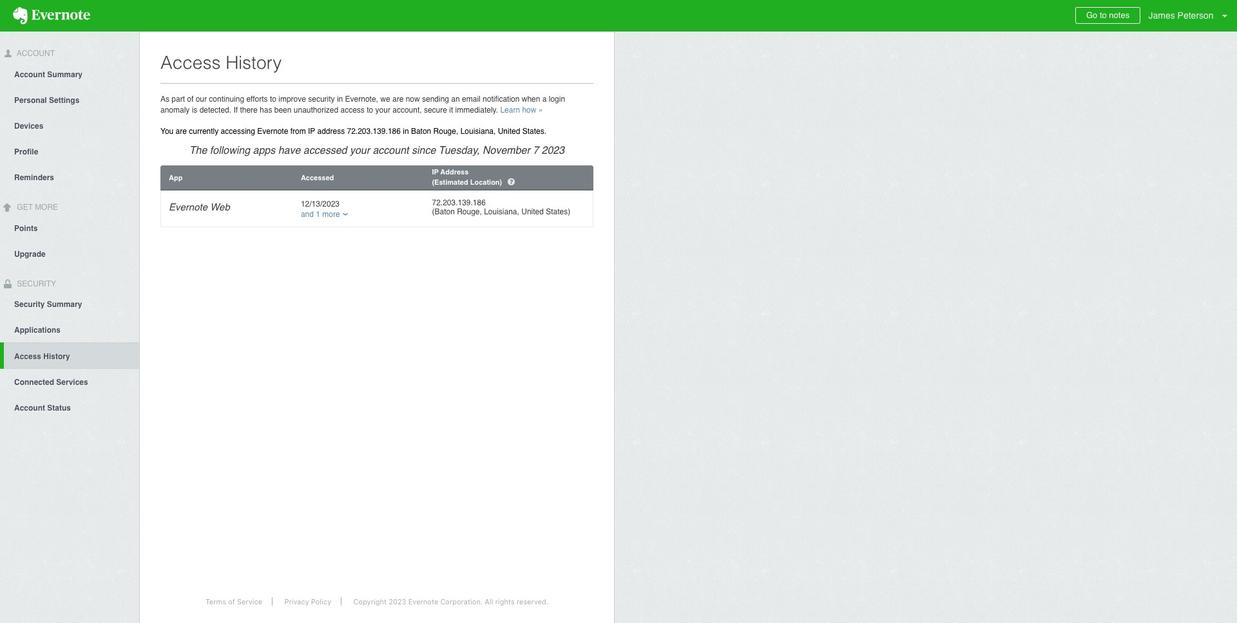 Task type: locate. For each thing, give the bounding box(es) containing it.
to down evernote,
[[367, 106, 373, 115]]

0 vertical spatial summary
[[47, 70, 83, 79]]

1 horizontal spatial history
[[226, 52, 282, 73]]

access inside access history link
[[14, 353, 41, 362]]

history up connected services at bottom
[[43, 353, 70, 362]]

0 vertical spatial history
[[226, 52, 282, 73]]

1 vertical spatial of
[[228, 598, 235, 606]]

in inside as part of our continuing efforts to improve security in evernote, we are now sending an email notification when a login anomaly is detected. if there has been unauthorized access to your account, secure it immediately.
[[337, 95, 343, 104]]

rouge, right (baton
[[457, 208, 482, 217]]

currently
[[189, 127, 219, 136]]

our
[[196, 95, 207, 104]]

account up personal
[[14, 70, 45, 79]]

0 horizontal spatial of
[[187, 95, 194, 104]]

account up account summary
[[15, 49, 55, 58]]

your down we
[[375, 106, 390, 115]]

1 vertical spatial in
[[403, 127, 409, 136]]

are inside as part of our continuing efforts to improve security in evernote, we are now sending an email notification when a login anomaly is detected. if there has been unauthorized access to your account, secure it immediately.
[[392, 95, 404, 104]]

access up our
[[160, 52, 221, 73]]

1 vertical spatial access history
[[14, 353, 70, 362]]

louisiana, down immediately.
[[461, 127, 496, 136]]

improve
[[279, 95, 306, 104]]

access
[[160, 52, 221, 73], [14, 353, 41, 362]]

james peterson link
[[1145, 0, 1237, 32]]

devices link
[[0, 113, 139, 138]]

ip
[[308, 127, 315, 136], [432, 168, 439, 177]]

account,
[[393, 106, 422, 115]]

12/13/2023
[[301, 200, 340, 209]]

0 horizontal spatial united
[[498, 127, 520, 136]]

rouge, down "it"
[[433, 127, 458, 136]]

profile
[[14, 147, 38, 156]]

security up applications
[[14, 301, 45, 310]]

security for security summary
[[14, 301, 45, 310]]

in left baton
[[403, 127, 409, 136]]

access history down applications
[[14, 353, 70, 362]]

connected
[[14, 379, 54, 388]]

0 vertical spatial access
[[160, 52, 221, 73]]

points
[[14, 224, 38, 233]]

of
[[187, 95, 194, 104], [228, 598, 235, 606]]

0 horizontal spatial to
[[270, 95, 276, 104]]

from
[[290, 127, 306, 136]]

2 horizontal spatial evernote
[[408, 598, 438, 606]]

services
[[56, 379, 88, 388]]

1 horizontal spatial your
[[375, 106, 390, 115]]

1 vertical spatial louisiana,
[[484, 208, 519, 217]]

0 vertical spatial account
[[15, 49, 55, 58]]

1 horizontal spatial to
[[367, 106, 373, 115]]

to
[[1100, 10, 1107, 20], [270, 95, 276, 104], [367, 106, 373, 115]]

account
[[15, 49, 55, 58], [14, 70, 45, 79], [14, 404, 45, 413]]

account for account status
[[14, 404, 45, 413]]

1 vertical spatial united
[[521, 208, 544, 217]]

2 vertical spatial account
[[14, 404, 45, 413]]

1 vertical spatial evernote
[[169, 202, 208, 213]]

in for security
[[337, 95, 343, 104]]

if
[[234, 106, 238, 115]]

of right terms
[[228, 598, 235, 606]]

united
[[498, 127, 520, 136], [521, 208, 544, 217]]

7
[[533, 145, 539, 157]]

to right go
[[1100, 10, 1107, 20]]

security for security
[[15, 279, 56, 288]]

ip right from
[[308, 127, 315, 136]]

0 horizontal spatial in
[[337, 95, 343, 104]]

your down you are currently accessing evernote from ip address 72.203.139.186 in baton rouge, louisiana, united states.
[[350, 145, 370, 157]]

november
[[483, 145, 530, 157]]

profile link
[[0, 138, 139, 164]]

1 horizontal spatial in
[[403, 127, 409, 136]]

evernote web
[[169, 202, 230, 213]]

1 horizontal spatial evernote
[[257, 127, 288, 136]]

0 horizontal spatial 72.203.139.186
[[347, 127, 401, 136]]

2023 right 7
[[542, 145, 565, 157]]

of left our
[[187, 95, 194, 104]]

0 vertical spatial are
[[392, 95, 404, 104]]

72.203.139.186 up the following apps have accessed your account since tuesday, november 7 2023
[[347, 127, 401, 136]]

upgrade
[[14, 250, 46, 259]]

account status
[[14, 404, 71, 413]]

0 horizontal spatial access
[[14, 353, 41, 362]]

summary
[[47, 70, 83, 79], [47, 301, 82, 310]]

to up the has
[[270, 95, 276, 104]]

0 vertical spatial in
[[337, 95, 343, 104]]

reminders
[[14, 173, 54, 182]]

account down connected
[[14, 404, 45, 413]]

security up security summary
[[15, 279, 56, 288]]

1 horizontal spatial are
[[392, 95, 404, 104]]

there
[[240, 106, 258, 115]]

corporation.
[[440, 598, 483, 606]]

evernote left corporation.
[[408, 598, 438, 606]]

summary up applications link
[[47, 301, 82, 310]]

your
[[375, 106, 390, 115], [350, 145, 370, 157]]

when
[[522, 95, 540, 104]]

0 horizontal spatial evernote
[[169, 202, 208, 213]]

united up 'november'
[[498, 127, 520, 136]]

0 horizontal spatial history
[[43, 353, 70, 362]]

go to notes link
[[1075, 7, 1141, 24]]

1 vertical spatial ip
[[432, 168, 439, 177]]

reserved.
[[517, 598, 549, 606]]

tuesday,
[[439, 145, 480, 157]]

the following apps have accessed your account since tuesday, november 7 2023
[[189, 145, 565, 157]]

more
[[35, 203, 58, 212]]

sending
[[422, 95, 449, 104]]

security inside 'link'
[[14, 301, 45, 310]]

1 horizontal spatial ip
[[432, 168, 439, 177]]

0 vertical spatial security
[[15, 279, 56, 288]]

evernote down app
[[169, 202, 208, 213]]

history
[[226, 52, 282, 73], [43, 353, 70, 362]]

in
[[337, 95, 343, 104], [403, 127, 409, 136]]

1 horizontal spatial united
[[521, 208, 544, 217]]

been
[[274, 106, 292, 115]]

summary for account summary
[[47, 70, 83, 79]]

get more
[[15, 203, 58, 212]]

ip address (estimated location)
[[432, 168, 504, 187]]

personal settings
[[14, 96, 80, 105]]

account
[[373, 145, 409, 157]]

how
[[522, 106, 536, 115]]

status
[[47, 404, 71, 413]]

0 horizontal spatial 2023
[[389, 598, 406, 606]]

2 horizontal spatial to
[[1100, 10, 1107, 20]]

evernote link
[[0, 0, 103, 32]]

0 vertical spatial ip
[[308, 127, 315, 136]]

72.203.139.186 down (estimated
[[432, 198, 486, 208]]

are right we
[[392, 95, 404, 104]]

0 vertical spatial 2023
[[542, 145, 565, 157]]

history up efforts
[[226, 52, 282, 73]]

0 vertical spatial of
[[187, 95, 194, 104]]

72.203.139.186 inside 72.203.139.186 (baton rouge, louisiana, united states)
[[432, 198, 486, 208]]

1 vertical spatial access
[[14, 353, 41, 362]]

louisiana,
[[461, 127, 496, 136], [484, 208, 519, 217]]

1 vertical spatial are
[[176, 127, 187, 136]]

1 vertical spatial history
[[43, 353, 70, 362]]

ip up (estimated
[[432, 168, 439, 177]]

since
[[412, 145, 436, 157]]

to inside "link"
[[1100, 10, 1107, 20]]

rights
[[495, 598, 515, 606]]

united left states)
[[521, 208, 544, 217]]

0 vertical spatial united
[[498, 127, 520, 136]]

1 vertical spatial 72.203.139.186
[[432, 198, 486, 208]]

1 vertical spatial to
[[270, 95, 276, 104]]

1 vertical spatial security
[[14, 301, 45, 310]]

1 horizontal spatial 72.203.139.186
[[432, 198, 486, 208]]

1 vertical spatial account
[[14, 70, 45, 79]]

louisiana, inside 72.203.139.186 (baton rouge, louisiana, united states)
[[484, 208, 519, 217]]

are
[[392, 95, 404, 104], [176, 127, 187, 136]]

account for account summary
[[14, 70, 45, 79]]

address
[[440, 168, 469, 177]]

and 1 more
[[301, 210, 340, 219]]

0 vertical spatial evernote
[[257, 127, 288, 136]]

apps
[[253, 145, 275, 157]]

terms of service
[[205, 598, 262, 606]]

copyright
[[353, 598, 387, 606]]

learn how » link
[[500, 106, 543, 115]]

0 vertical spatial to
[[1100, 10, 1107, 20]]

0 horizontal spatial access history
[[14, 353, 70, 362]]

0 vertical spatial access history
[[160, 52, 282, 73]]

summary inside 'link'
[[47, 301, 82, 310]]

settings
[[49, 96, 80, 105]]

peterson
[[1178, 10, 1214, 21]]

1 vertical spatial your
[[350, 145, 370, 157]]

access up connected
[[14, 353, 41, 362]]

evernote up apps
[[257, 127, 288, 136]]

email
[[462, 95, 481, 104]]

0 horizontal spatial ip
[[308, 127, 315, 136]]

1 vertical spatial rouge,
[[457, 208, 482, 217]]

1 vertical spatial summary
[[47, 301, 82, 310]]

2023 right the copyright
[[389, 598, 406, 606]]

72.203.139.186 (baton rouge, louisiana, united states)
[[432, 198, 570, 217]]

72.203.139.186
[[347, 127, 401, 136], [432, 198, 486, 208]]

efforts
[[246, 95, 268, 104]]

in up access
[[337, 95, 343, 104]]

0 vertical spatial your
[[375, 106, 390, 115]]

connected services
[[14, 379, 88, 388]]

account status link
[[0, 395, 139, 421]]

rouge, inside 72.203.139.186 (baton rouge, louisiana, united states)
[[457, 208, 482, 217]]

are right the you
[[176, 127, 187, 136]]

summary up personal settings 'link'
[[47, 70, 83, 79]]

0 vertical spatial louisiana,
[[461, 127, 496, 136]]

service
[[237, 598, 262, 606]]

2 vertical spatial to
[[367, 106, 373, 115]]

evernote
[[257, 127, 288, 136], [169, 202, 208, 213], [408, 598, 438, 606]]

account summary link
[[0, 61, 139, 87]]

1 horizontal spatial access history
[[160, 52, 282, 73]]

access history up continuing
[[160, 52, 282, 73]]

louisiana, down location)
[[484, 208, 519, 217]]

it
[[449, 106, 453, 115]]



Task type: vqa. For each thing, say whether or not it's contained in the screenshot.
WHAT'S NEW field
no



Task type: describe. For each thing, give the bounding box(es) containing it.
web
[[210, 202, 230, 213]]

security summary link
[[0, 292, 139, 317]]

more
[[322, 210, 340, 219]]

learn how »
[[500, 106, 543, 115]]

detected.
[[200, 106, 231, 115]]

connected services link
[[0, 370, 139, 395]]

(estimated
[[432, 179, 468, 187]]

of inside as part of our continuing efforts to improve security in evernote, we are now sending an email notification when a login anomaly is detected. if there has been unauthorized access to your account, secure it immediately.
[[187, 95, 194, 104]]

accessed
[[303, 145, 347, 157]]

continuing
[[209, 95, 244, 104]]

privacy
[[284, 598, 309, 606]]

an
[[451, 95, 460, 104]]

now
[[406, 95, 420, 104]]

policy
[[311, 598, 331, 606]]

states)
[[546, 208, 570, 217]]

notes
[[1109, 10, 1130, 20]]

accessed
[[301, 174, 334, 182]]

1
[[316, 210, 320, 219]]

security
[[308, 95, 335, 104]]

access history link
[[4, 343, 139, 370]]

account for account
[[15, 49, 55, 58]]

part
[[172, 95, 185, 104]]

»
[[539, 106, 543, 115]]

ip inside ip address (estimated location)
[[432, 168, 439, 177]]

states.
[[522, 127, 547, 136]]

and
[[301, 210, 314, 219]]

go
[[1086, 10, 1098, 20]]

anomaly
[[160, 106, 190, 115]]

1 horizontal spatial 2023
[[542, 145, 565, 157]]

1 horizontal spatial of
[[228, 598, 235, 606]]

security summary
[[14, 301, 82, 310]]

go to notes
[[1086, 10, 1130, 20]]

has
[[260, 106, 272, 115]]

login
[[549, 95, 565, 104]]

you are currently accessing evernote from ip address 72.203.139.186 in baton rouge, louisiana, united states.
[[160, 127, 547, 136]]

united inside 72.203.139.186 (baton rouge, louisiana, united states)
[[521, 208, 544, 217]]

your inside as part of our continuing efforts to improve security in evernote, we are now sending an email notification when a login anomaly is detected. if there has been unauthorized access to your account, secure it immediately.
[[375, 106, 390, 115]]

accessing
[[221, 127, 255, 136]]

as
[[160, 95, 169, 104]]

0 horizontal spatial are
[[176, 127, 187, 136]]

secure
[[424, 106, 447, 115]]

upgrade link
[[0, 241, 139, 267]]

applications link
[[0, 317, 139, 343]]

have
[[278, 145, 301, 157]]

baton
[[411, 127, 431, 136]]

0 vertical spatial 72.203.139.186
[[347, 127, 401, 136]]

app
[[169, 174, 183, 182]]

personal settings link
[[0, 87, 139, 113]]

privacy policy
[[284, 598, 331, 606]]

points link
[[0, 215, 139, 241]]

get
[[17, 203, 33, 212]]

1 horizontal spatial access
[[160, 52, 221, 73]]

evernote image
[[0, 7, 103, 24]]

(baton
[[432, 208, 455, 217]]

you
[[160, 127, 174, 136]]

0 horizontal spatial your
[[350, 145, 370, 157]]

0 vertical spatial rouge,
[[433, 127, 458, 136]]

following
[[210, 145, 250, 157]]

is
[[192, 106, 197, 115]]

as part of our continuing efforts to improve security in evernote, we are now sending an email notification when a login anomaly is detected. if there has been unauthorized access to your account, secure it immediately.
[[160, 95, 565, 115]]

immediately.
[[455, 106, 498, 115]]

in for 72.203.139.186
[[403, 127, 409, 136]]

access
[[341, 106, 365, 115]]

terms
[[205, 598, 226, 606]]

personal
[[14, 96, 47, 105]]

james peterson
[[1149, 10, 1214, 21]]

james
[[1149, 10, 1175, 21]]

unauthorized
[[294, 106, 338, 115]]

summary for security summary
[[47, 301, 82, 310]]

2 vertical spatial evernote
[[408, 598, 438, 606]]

copyright 2023 evernote corporation. all rights reserved.
[[353, 598, 549, 606]]

privacy policy link
[[275, 598, 342, 606]]

account summary
[[14, 70, 83, 79]]

address
[[317, 127, 345, 136]]

reminders link
[[0, 164, 139, 190]]

learn
[[500, 106, 520, 115]]

1 vertical spatial 2023
[[389, 598, 406, 606]]

terms of service link
[[196, 598, 273, 606]]

the
[[189, 145, 207, 157]]



